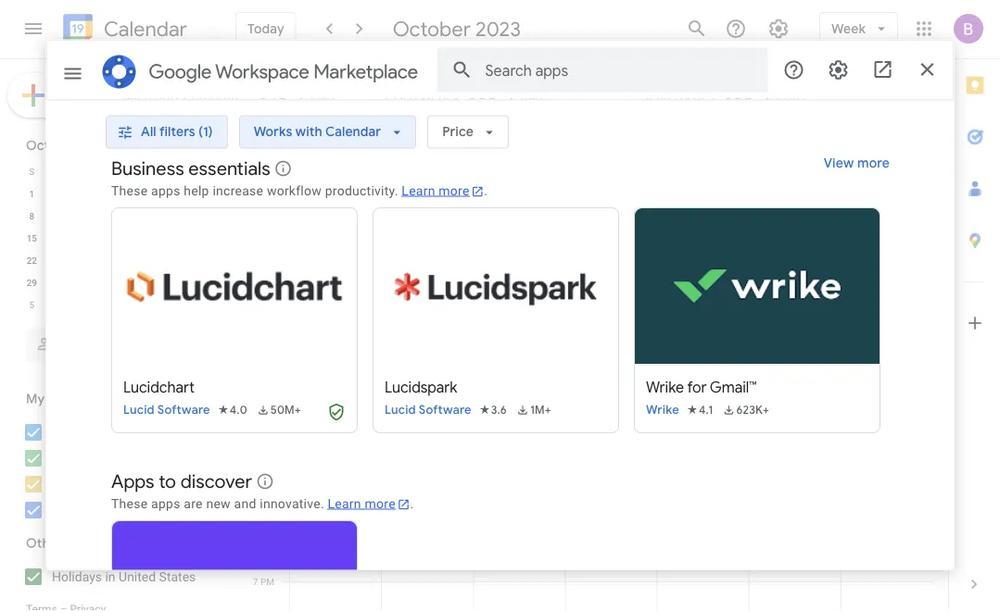 Task type: vqa. For each thing, say whether or not it's contained in the screenshot.
Meet
no



Task type: describe. For each thing, give the bounding box(es) containing it.
7 for 7 am
[[253, 132, 258, 143]]

1 s from the left
[[29, 166, 35, 177]]

support image
[[725, 18, 747, 40]]

1 horizontal spatial october
[[393, 16, 471, 42]]

pm for 5 pm
[[261, 503, 274, 514]]

18
[[112, 233, 123, 244]]

main drawer image
[[22, 18, 45, 40]]

monday column header
[[46, 160, 75, 183]]

18 element
[[106, 227, 128, 249]]

today button
[[236, 12, 296, 45]]

26 element
[[135, 249, 157, 272]]

row containing 8
[[18, 205, 217, 227]]

bob
[[52, 425, 75, 440]]

holidays in united states
[[52, 570, 196, 585]]

14 element
[[192, 205, 214, 227]]

4 column header from the left
[[565, 59, 658, 137]]

november 3 element
[[163, 272, 185, 294]]

am for 11 am
[[260, 280, 274, 291]]

1 vertical spatial 1
[[115, 277, 120, 288]]

other calendars
[[26, 536, 127, 553]]

cell for 11
[[46, 205, 75, 227]]

calendar element
[[59, 10, 187, 51]]

1 column header from the left
[[289, 59, 382, 137]]

cell for 25
[[46, 249, 75, 272]]

12 element
[[135, 205, 157, 227]]

0 horizontal spatial 1
[[29, 188, 34, 199]]

22
[[27, 255, 37, 266]]

november 5 element
[[21, 294, 43, 316]]

8 am
[[253, 169, 274, 180]]

my calendars
[[26, 391, 109, 408]]

7 column header from the left
[[841, 59, 934, 137]]

9 am
[[253, 206, 274, 217]]

2 column header from the left
[[381, 59, 474, 137]]

holidays
[[52, 570, 102, 585]]

4 for the november 4 element
[[200, 277, 205, 288]]

november 2 element
[[135, 272, 157, 294]]

row containing 5
[[18, 294, 217, 316]]

gmt-07
[[243, 122, 274, 134]]

11 element
[[106, 205, 128, 227]]

november 10 element
[[163, 294, 185, 316]]

november 11 element
[[192, 294, 214, 316]]

26
[[140, 255, 151, 266]]

1 vertical spatial 2023
[[82, 137, 113, 154]]

row containing 29
[[18, 272, 217, 294]]

title
[[661, 362, 683, 375]]

5 column header from the left
[[657, 59, 750, 137]]

3 column header from the left
[[473, 59, 566, 137]]

angeles
[[710, 376, 750, 389]]

grid containing title
[[237, 59, 949, 612]]

pm for 4 pm
[[261, 465, 274, 477]]

cell for 1
[[46, 272, 75, 294]]

am for 8 am
[[260, 169, 274, 180]]

27 element
[[163, 249, 185, 272]]

7 am
[[253, 132, 274, 143]]

t
[[143, 166, 149, 177]]

row group containing 1
[[18, 183, 217, 316]]

november 4 element
[[192, 272, 214, 294]]

0 vertical spatial 5
[[143, 188, 148, 199]]

cell for 8
[[46, 294, 75, 316]]

8 for "november 8" element
[[115, 299, 120, 311]]

states
[[159, 570, 196, 585]]

11 for 11 element
[[112, 210, 123, 222]]

4 for 4 pm
[[253, 465, 258, 477]]

29
[[27, 277, 37, 288]]

am for 9 am
[[260, 206, 274, 217]]

25
[[112, 255, 123, 266]]

w
[[113, 166, 121, 177]]

11 am
[[248, 280, 274, 291]]

1 horizontal spatial 2023
[[476, 16, 521, 42]]

0 horizontal spatial october
[[26, 137, 79, 154]]

11 for november 11 element
[[197, 299, 208, 311]]

15
[[27, 233, 37, 244]]

calendar heading
[[100, 16, 187, 42]]

title 1pm , los angeles
[[661, 362, 750, 389]]

3
[[253, 428, 258, 440]]

row containing 15
[[18, 227, 217, 249]]

row containing 1
[[18, 183, 217, 205]]



Task type: locate. For each thing, give the bounding box(es) containing it.
pm for 7 pm
[[261, 577, 274, 588]]

2 vertical spatial 11
[[197, 299, 208, 311]]

pm down 4 pm
[[261, 503, 274, 514]]

5
[[143, 188, 148, 199], [29, 299, 34, 311], [253, 503, 258, 514]]

other
[[26, 536, 63, 553]]

2 horizontal spatial 8
[[253, 169, 258, 180]]

9 for 9
[[143, 299, 148, 311]]

9 for 9 am
[[253, 206, 258, 217]]

4 am from the top
[[260, 280, 274, 291]]

calendars for my calendars
[[48, 391, 109, 408]]

s left monday 'column header'
[[29, 166, 35, 177]]

7 for 7
[[200, 188, 205, 199]]

0 vertical spatial october 2023
[[393, 16, 521, 42]]

4
[[115, 188, 120, 199], [200, 277, 205, 288], [253, 465, 258, 477]]

13 element
[[163, 205, 185, 227]]

1 horizontal spatial 9
[[253, 206, 258, 217]]

0 vertical spatial october
[[393, 16, 471, 42]]

5 down 29 element
[[29, 299, 34, 311]]

5 pm
[[253, 503, 274, 514]]

row group
[[18, 183, 217, 316]]

am up 8 am
[[260, 132, 274, 143]]

5 inside grid
[[253, 503, 258, 514]]

5 inside "element"
[[29, 299, 34, 311]]

0 vertical spatial 8
[[253, 169, 258, 180]]

11 up 18 on the top
[[112, 210, 123, 222]]

8 up 9 am
[[253, 169, 258, 180]]

4 pm
[[253, 465, 274, 477]]

1 horizontal spatial 1
[[115, 277, 120, 288]]

s right the f
[[200, 166, 206, 177]]

1 vertical spatial calendars
[[66, 536, 127, 553]]

5 for november 5 "element"
[[29, 299, 34, 311]]

1 horizontal spatial 4
[[200, 277, 205, 288]]

0 horizontal spatial 5
[[29, 299, 34, 311]]

4 inside grid
[[253, 465, 258, 477]]

1 vertical spatial 4
[[200, 277, 205, 288]]

pm up 5 pm
[[261, 465, 274, 477]]

grid
[[237, 59, 949, 612]]

6 row from the top
[[18, 272, 217, 294]]

calendars for other calendars
[[66, 536, 127, 553]]

my calendars list
[[4, 418, 230, 526]]

cell for 18
[[46, 227, 75, 249]]

am right the november 4 element
[[260, 280, 274, 291]]

row
[[18, 160, 217, 183], [18, 183, 217, 205], [18, 205, 217, 227], [18, 227, 217, 249], [18, 249, 217, 272], [18, 272, 217, 294], [18, 294, 217, 316]]

2
[[143, 277, 148, 288]]

4 row from the top
[[18, 227, 217, 249]]

1 vertical spatial 8
[[29, 210, 34, 222]]

11 for 11 am
[[248, 280, 258, 291]]

1 vertical spatial october
[[26, 137, 79, 154]]

0 horizontal spatial 8
[[29, 210, 34, 222]]

1 horizontal spatial october 2023
[[393, 16, 521, 42]]

2 horizontal spatial 11
[[248, 280, 258, 291]]

0 vertical spatial 4
[[115, 188, 120, 199]]

7 for 7 pm
[[253, 577, 258, 588]]

3 pm from the top
[[261, 503, 274, 514]]

november 1 element
[[106, 272, 128, 294]]

10
[[169, 299, 180, 311]]

2 row from the top
[[18, 183, 217, 205]]

1 down "25" element
[[115, 277, 120, 288]]

0 vertical spatial 11
[[112, 210, 123, 222]]

1 horizontal spatial 11
[[197, 299, 208, 311]]

7
[[253, 132, 258, 143], [200, 188, 205, 199], [253, 577, 258, 588]]

calendar
[[104, 16, 187, 42]]

2 horizontal spatial 4
[[253, 465, 258, 477]]

1pm
[[661, 376, 683, 389]]

7 inside october 2023 grid
[[200, 188, 205, 199]]

am down 8 am
[[260, 206, 274, 217]]

2 vertical spatial 4
[[253, 465, 258, 477]]

am up 9 am
[[260, 169, 274, 180]]

1 horizontal spatial 8
[[115, 299, 120, 311]]

pm for 3 pm
[[261, 428, 274, 440]]

5 row from the top
[[18, 249, 217, 272]]

2 s from the left
[[200, 166, 206, 177]]

7 left the 07
[[253, 132, 258, 143]]

am
[[260, 132, 274, 143], [260, 169, 274, 180], [260, 206, 274, 217], [260, 280, 274, 291]]

other calendars button
[[4, 529, 230, 559]]

6 column header from the left
[[749, 59, 842, 137]]

8 up 15 element
[[29, 210, 34, 222]]

11
[[112, 210, 123, 222], [248, 280, 258, 291], [197, 299, 208, 311]]

november 8 element
[[106, 294, 128, 316]]

6
[[172, 188, 177, 199]]

column header
[[289, 59, 382, 137], [381, 59, 474, 137], [473, 59, 566, 137], [565, 59, 658, 137], [657, 59, 750, 137], [749, 59, 842, 137], [841, 59, 934, 137]]

8 for 8 am
[[253, 169, 258, 180]]

my
[[26, 391, 45, 408]]

2 vertical spatial 5
[[253, 503, 258, 514]]

0 vertical spatial 9
[[253, 206, 258, 217]]

11 inside grid
[[248, 280, 258, 291]]

calendars inside dropdown button
[[66, 536, 127, 553]]

1 vertical spatial 9
[[143, 299, 148, 311]]

1 horizontal spatial s
[[200, 166, 206, 177]]

cell for 4
[[46, 183, 75, 205]]

in
[[105, 570, 116, 585]]

0 horizontal spatial 9
[[143, 299, 148, 311]]

9 down 8 am
[[253, 206, 258, 217]]

0 vertical spatial 1
[[29, 188, 34, 199]]

8 inside grid
[[253, 169, 258, 180]]

0 vertical spatial 7
[[253, 132, 258, 143]]

22 element
[[21, 249, 43, 272]]

0 horizontal spatial october 2023
[[26, 137, 113, 154]]

3 row from the top
[[18, 205, 217, 227]]

1
[[29, 188, 34, 199], [115, 277, 120, 288]]

row containing 22
[[18, 249, 217, 272]]

s
[[29, 166, 35, 177], [200, 166, 206, 177]]

,
[[683, 376, 686, 389]]

7 down 5 pm
[[253, 577, 258, 588]]

gmt-
[[243, 122, 264, 134]]

1 am from the top
[[260, 132, 274, 143]]

bob builder
[[52, 425, 118, 440]]

0 vertical spatial calendars
[[48, 391, 109, 408]]

29 element
[[21, 272, 43, 294]]

2 vertical spatial 8
[[115, 299, 120, 311]]

9 inside row
[[143, 299, 148, 311]]

15 element
[[21, 227, 43, 249]]

9
[[253, 206, 258, 217], [143, 299, 148, 311]]

pm down 5 pm
[[261, 577, 274, 588]]

1 horizontal spatial 5
[[143, 188, 148, 199]]

11 right the november 4 element
[[248, 280, 258, 291]]

calendars
[[48, 391, 109, 408], [66, 536, 127, 553]]

november 9 element
[[135, 294, 157, 316]]

pm right 3
[[261, 428, 274, 440]]

4 down 3
[[253, 465, 258, 477]]

9 down "2"
[[143, 299, 148, 311]]

calendars up in
[[66, 536, 127, 553]]

4 up 11 element
[[115, 188, 120, 199]]

07
[[264, 122, 274, 134]]

f
[[172, 166, 177, 177]]

october 2023 grid
[[18, 160, 217, 316]]

october 2023
[[393, 16, 521, 42], [26, 137, 113, 154]]

1 vertical spatial 7
[[200, 188, 205, 199]]

2 vertical spatial 7
[[253, 577, 258, 588]]

None search field
[[0, 322, 230, 363]]

pm
[[261, 428, 274, 440], [261, 465, 274, 477], [261, 503, 274, 514], [261, 577, 274, 588]]

8
[[253, 169, 258, 180], [29, 210, 34, 222], [115, 299, 120, 311]]

calendars up the "bob builder" at bottom left
[[48, 391, 109, 408]]

1 up 15 element
[[29, 188, 34, 199]]

0 horizontal spatial 11
[[112, 210, 123, 222]]

0 horizontal spatial 2023
[[82, 137, 113, 154]]

am for 7 am
[[260, 132, 274, 143]]

7 row from the top
[[18, 294, 217, 316]]

0 vertical spatial 2023
[[476, 16, 521, 42]]

0 horizontal spatial s
[[29, 166, 35, 177]]

cell
[[46, 183, 75, 205], [46, 205, 75, 227], [46, 227, 75, 249], [46, 249, 75, 272], [160, 249, 188, 272], [46, 272, 75, 294], [46, 294, 75, 316]]

8 inside "november 8" element
[[115, 299, 120, 311]]

los
[[688, 376, 707, 389]]

1 vertical spatial october 2023
[[26, 137, 113, 154]]

my calendars button
[[4, 385, 230, 414]]

5 for 5 pm
[[253, 503, 258, 514]]

7 pm
[[253, 577, 274, 588]]

october
[[393, 16, 471, 42], [26, 137, 79, 154]]

2 pm from the top
[[261, 465, 274, 477]]

4 up november 11 element
[[200, 277, 205, 288]]

2 am from the top
[[260, 169, 274, 180]]

7 up 14 element
[[200, 188, 205, 199]]

5 up 12 element
[[143, 188, 148, 199]]

3 am from the top
[[260, 206, 274, 217]]

2023
[[476, 16, 521, 42], [82, 137, 113, 154]]

1 row from the top
[[18, 160, 217, 183]]

tab list
[[949, 59, 1000, 559]]

united
[[119, 570, 156, 585]]

1 vertical spatial 5
[[29, 299, 34, 311]]

9 inside grid
[[253, 206, 258, 217]]

2 horizontal spatial 5
[[253, 503, 258, 514]]

1 vertical spatial 11
[[248, 280, 258, 291]]

calendars inside dropdown button
[[48, 391, 109, 408]]

4 pm from the top
[[261, 577, 274, 588]]

1 pm from the top
[[261, 428, 274, 440]]

11 down the november 4 element
[[197, 299, 208, 311]]

3 pm
[[253, 428, 274, 440]]

today
[[248, 20, 284, 37]]

25 element
[[106, 249, 128, 272]]

8 down november 1 element
[[115, 299, 120, 311]]

row containing s
[[18, 160, 217, 183]]

builder
[[78, 425, 118, 440]]

0 horizontal spatial 4
[[115, 188, 120, 199]]

5 down 4 pm
[[253, 503, 258, 514]]



